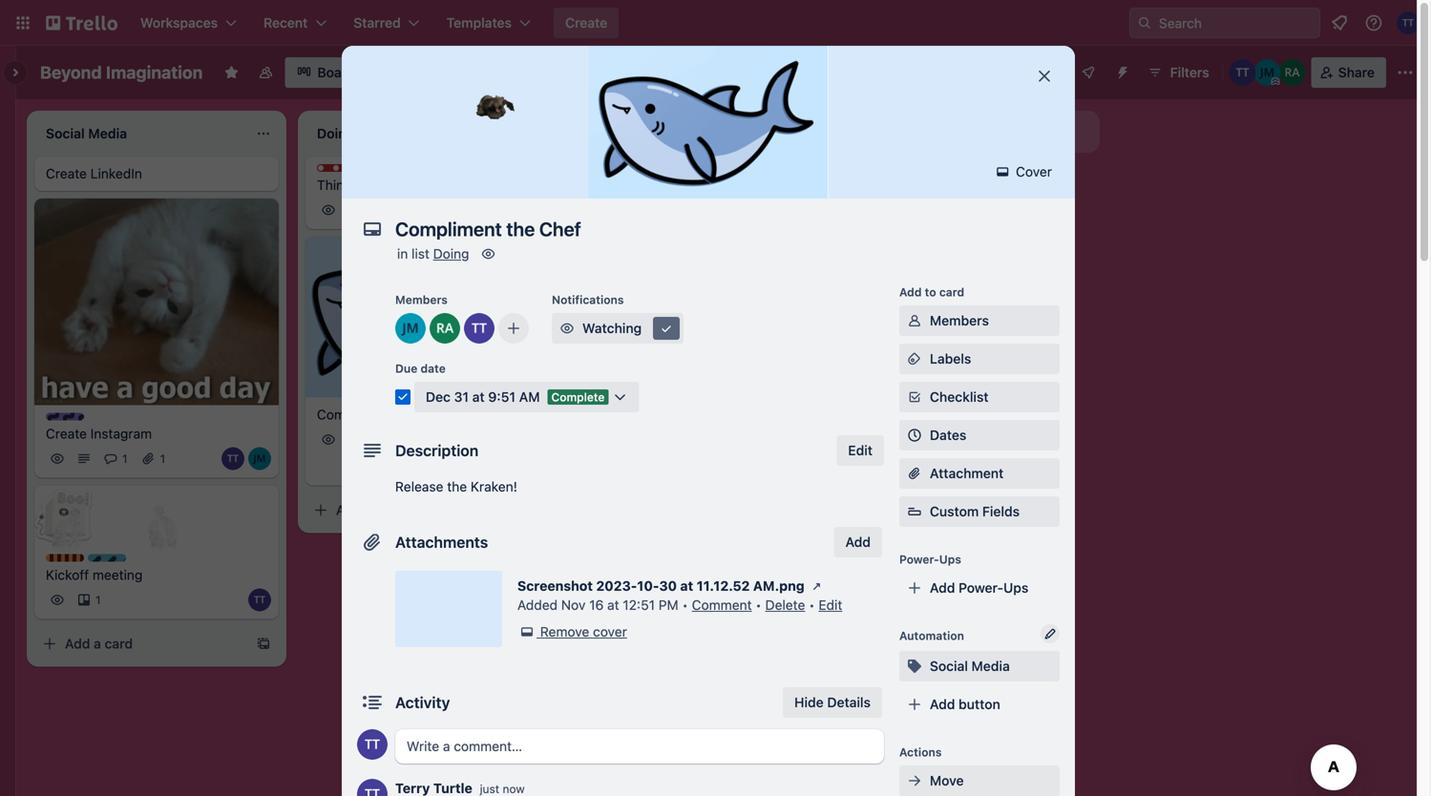 Task type: vqa. For each thing, say whether or not it's contained in the screenshot.
the leftmost THE ADD A CARD button
yes



Task type: describe. For each thing, give the bounding box(es) containing it.
delete
[[766, 597, 805, 613]]

share button
[[1312, 57, 1387, 88]]

create instagram link
[[46, 425, 267, 444]]

kickoff meeting link
[[46, 566, 267, 585]]

pie
[[643, 334, 662, 350]]

sm image inside move link
[[905, 772, 924, 791]]

2 vertical spatial terry turtle (terryturtle) image
[[357, 779, 388, 796]]

add left to
[[900, 286, 922, 299]]

create for create
[[565, 15, 608, 31]]

thinking link
[[317, 176, 539, 195]]

power ups image
[[1081, 65, 1096, 80]]

0 vertical spatial add a card
[[607, 376, 675, 392]]

add members to card image
[[506, 319, 521, 338]]

just
[[480, 783, 500, 796]]

attachments
[[395, 533, 488, 551]]

create for create instagram
[[46, 426, 87, 442]]

meeting
[[93, 567, 143, 583]]

actions
[[900, 746, 942, 759]]

leftover pie link
[[588, 333, 810, 352]]

color: bold red, title: "thoughts" element
[[317, 164, 389, 179]]

30
[[659, 578, 677, 594]]

social media button
[[900, 651, 1060, 682]]

compliment
[[317, 407, 391, 423]]

add down leftover pie
[[607, 376, 633, 392]]

add button
[[930, 697, 1001, 712]]

create for create linkedin
[[46, 166, 87, 181]]

https://media1.giphy.com/media/3ov9jucrjra1ggg9vu/100w.gif?cid=ad960664cgd8q560jl16i4tqsq6qk30rgh2t6st4j6ihzo35&ep=v1_stickers_search&rid=100w.gif&ct=s image
[[465, 64, 528, 127]]

doing
[[433, 246, 469, 262]]

custom fields
[[930, 504, 1020, 520]]

in list doing
[[397, 246, 469, 262]]

kickoff meeting
[[46, 567, 143, 583]]

1 vertical spatial jeremy miller (jeremymiller198) image
[[248, 448, 271, 471]]

hide details link
[[783, 688, 882, 718]]

card down pie
[[647, 376, 675, 392]]

sm image for remove cover
[[518, 623, 537, 642]]

nov
[[561, 597, 586, 613]]

0 horizontal spatial members
[[395, 293, 448, 307]]

move
[[930, 773, 964, 789]]

leftover
[[588, 334, 639, 350]]

automation
[[900, 629, 964, 643]]

16
[[589, 597, 604, 613]]

add button button
[[900, 689, 1060, 720]]

to
[[925, 286, 937, 299]]

due date
[[395, 362, 446, 375]]

social
[[930, 658, 968, 674]]

Dec 31 checkbox
[[344, 428, 409, 451]]

just now
[[480, 783, 525, 796]]

1 vertical spatial at
[[680, 578, 694, 594]]

cover
[[593, 624, 627, 640]]

1 horizontal spatial jeremy miller (jeremymiller198) image
[[493, 455, 516, 478]]

sm image inside 'cover' link
[[993, 162, 1013, 181]]

2023-
[[596, 578, 637, 594]]

button
[[959, 697, 1001, 712]]

11.12.52
[[697, 578, 750, 594]]

card down release
[[376, 502, 404, 518]]

0 notifications image
[[1328, 11, 1351, 34]]

thoughts
[[336, 165, 389, 179]]

ruby anderson (rubyanderson7) image
[[430, 313, 460, 344]]

dec 31
[[367, 433, 404, 446]]

edit link
[[819, 597, 843, 613]]

linkedin
[[90, 166, 142, 181]]

beyond imagination
[[40, 62, 203, 83]]

just now link
[[480, 783, 525, 796]]

comment
[[692, 597, 752, 613]]

custom
[[930, 504, 979, 520]]

doing link
[[433, 246, 469, 262]]

due
[[395, 362, 418, 375]]

activity
[[395, 694, 450, 712]]

2 vertical spatial add a card
[[65, 636, 133, 652]]

add power-ups link
[[900, 573, 1060, 604]]

Mark due date as complete checkbox
[[395, 390, 411, 405]]

31 for dec 31
[[391, 433, 404, 446]]

members link
[[900, 306, 1060, 336]]

filters button
[[1142, 57, 1215, 88]]

attachment button
[[900, 458, 1060, 489]]

2 horizontal spatial a
[[636, 376, 644, 392]]

add inside 'button'
[[930, 697, 955, 712]]

1 vertical spatial ups
[[1004, 580, 1029, 596]]

sm image inside the watching button
[[657, 319, 676, 338]]

0 horizontal spatial edit
[[819, 597, 843, 613]]

move link
[[900, 766, 1060, 796]]

instagram
[[90, 426, 152, 442]]

filters
[[1171, 64, 1210, 80]]

date
[[421, 362, 446, 375]]

labels link
[[900, 344, 1060, 374]]

color: sky, title: "sparkling" element
[[88, 555, 159, 569]]

open information menu image
[[1365, 13, 1384, 32]]

0 vertical spatial ups
[[939, 553, 962, 566]]

workspace visible image
[[258, 65, 274, 80]]

card right to
[[940, 286, 965, 299]]

edit inside button
[[848, 443, 873, 458]]

chef
[[419, 407, 448, 423]]

added
[[518, 597, 558, 613]]

release
[[395, 479, 444, 495]]

description
[[395, 442, 479, 460]]

2 horizontal spatial 1
[[160, 452, 165, 466]]

thoughts thinking
[[317, 165, 389, 193]]

12:51
[[623, 597, 655, 613]]

add power-ups
[[930, 580, 1029, 596]]

back to home image
[[46, 8, 117, 38]]

1 horizontal spatial at
[[607, 597, 619, 613]]

sm image inside social media 'button'
[[905, 657, 924, 676]]

dates
[[930, 427, 967, 443]]

media
[[972, 658, 1010, 674]]

delete link
[[766, 597, 805, 613]]

9:51
[[488, 389, 516, 405]]

0 vertical spatial jeremy miller (jeremymiller198) image
[[1255, 59, 1281, 86]]

Write a comment text field
[[395, 730, 884, 764]]

board
[[317, 64, 355, 80]]

sm image inside checklist link
[[905, 388, 924, 407]]



Task type: locate. For each thing, give the bounding box(es) containing it.
jeremy miller (jeremymiller198) image left ruby anderson (rubyanderson7) image
[[395, 313, 426, 344]]

add
[[900, 286, 922, 299], [607, 376, 633, 392], [336, 502, 361, 518], [846, 534, 871, 550], [930, 580, 955, 596], [65, 636, 90, 652], [930, 697, 955, 712]]

0 horizontal spatial 31
[[391, 433, 404, 446]]

add inside "button"
[[846, 534, 871, 550]]

31 for dec 31 at 9:51 am
[[454, 389, 469, 405]]

Board name text field
[[31, 57, 212, 88]]

a down kickoff meeting
[[94, 636, 101, 652]]

power- down custom
[[900, 553, 939, 566]]

create
[[565, 15, 608, 31], [46, 166, 87, 181], [46, 426, 87, 442]]

add down edit button
[[846, 534, 871, 550]]

2 horizontal spatial at
[[680, 578, 694, 594]]

remove cover link
[[518, 623, 627, 642]]

2 horizontal spatial terry turtle (terryturtle) image
[[1397, 11, 1420, 34]]

create from template… image
[[256, 637, 271, 652]]

31
[[454, 389, 469, 405], [391, 433, 404, 446]]

edit right the delete
[[819, 597, 843, 613]]

1 horizontal spatial power-
[[959, 580, 1004, 596]]

social media
[[930, 658, 1010, 674]]

31 inside checkbox
[[391, 433, 404, 446]]

dates button
[[900, 420, 1060, 451]]

remove cover
[[540, 624, 627, 640]]

0 vertical spatial dec
[[426, 389, 451, 405]]

share
[[1339, 64, 1375, 80]]

add left button
[[930, 697, 955, 712]]

add a card
[[607, 376, 675, 392], [336, 502, 404, 518], [65, 636, 133, 652]]

edit left the dates
[[848, 443, 873, 458]]

1 vertical spatial members
[[930, 313, 989, 329]]

1 horizontal spatial add a card
[[336, 502, 404, 518]]

0 vertical spatial the
[[395, 407, 415, 423]]

0 horizontal spatial a
[[94, 636, 101, 652]]

add a card down release
[[336, 502, 404, 518]]

dec
[[426, 389, 451, 405], [367, 433, 388, 446]]

0 vertical spatial add a card button
[[577, 369, 791, 400]]

am
[[519, 389, 540, 405]]

mark due date as complete image
[[395, 390, 411, 405]]

1 vertical spatial power-
[[959, 580, 1004, 596]]

add button
[[834, 527, 882, 558]]

1 horizontal spatial edit
[[848, 443, 873, 458]]

power- down power-ups
[[959, 580, 1004, 596]]

create inside 'button'
[[565, 15, 608, 31]]

2 vertical spatial at
[[607, 597, 619, 613]]

0 horizontal spatial ruby anderson (rubyanderson7) image
[[520, 455, 542, 478]]

1 vertical spatial dec
[[367, 433, 388, 446]]

1 horizontal spatial 31
[[454, 389, 469, 405]]

jeremy miller (jeremymiller198) image
[[395, 313, 426, 344], [493, 455, 516, 478]]

the
[[395, 407, 415, 423], [447, 479, 467, 495]]

ruby anderson (rubyanderson7) image
[[1279, 59, 1306, 86], [520, 455, 542, 478]]

color: orange, title: none image
[[46, 555, 84, 562]]

2 horizontal spatial add a card button
[[577, 369, 791, 400]]

edit
[[848, 443, 873, 458], [819, 597, 843, 613]]

compliment the chef link
[[317, 405, 539, 424]]

0 vertical spatial edit
[[848, 443, 873, 458]]

dec for dec 31 at 9:51 am
[[426, 389, 451, 405]]

0 horizontal spatial power-
[[900, 553, 939, 566]]

attachment
[[930, 466, 1004, 481]]

0 vertical spatial terry turtle (terryturtle) image
[[1397, 11, 1420, 34]]

0 horizontal spatial 1
[[95, 594, 101, 607]]

checklist link
[[900, 382, 1060, 413]]

am.png
[[753, 578, 805, 594]]

the left kraken!
[[447, 479, 467, 495]]

board link
[[285, 57, 366, 88]]

jeremy miller (jeremymiller198) image up kraken!
[[493, 455, 516, 478]]

0 horizontal spatial add a card
[[65, 636, 133, 652]]

hide
[[795, 695, 824, 710]]

members up ruby anderson (rubyanderson7) image
[[395, 293, 448, 307]]

create linkedin
[[46, 166, 142, 181]]

add a card button down kickoff meeting link
[[34, 629, 248, 660]]

ups
[[939, 553, 962, 566], [1004, 580, 1029, 596]]

leftover pie
[[588, 334, 662, 350]]

in
[[397, 246, 408, 262]]

0 horizontal spatial at
[[472, 389, 485, 405]]

create button
[[554, 8, 619, 38]]

10-
[[637, 578, 659, 594]]

labels
[[930, 351, 972, 367]]

add down kickoff on the bottom left of the page
[[65, 636, 90, 652]]

edit button
[[837, 435, 884, 466]]

0 vertical spatial create
[[565, 15, 608, 31]]

1 vertical spatial ruby anderson (rubyanderson7) image
[[520, 455, 542, 478]]

1 vertical spatial jeremy miller (jeremymiller198) image
[[493, 455, 516, 478]]

at right 30
[[680, 578, 694, 594]]

1 vertical spatial create
[[46, 166, 87, 181]]

sparkling
[[107, 555, 159, 569]]

1 vertical spatial the
[[447, 479, 467, 495]]

1 down create instagram link
[[160, 452, 165, 466]]

None text field
[[386, 212, 1016, 246]]

compliment the chef
[[317, 407, 448, 423]]

terry turtle (terryturtle) image
[[1230, 59, 1256, 86], [464, 313, 495, 344], [466, 455, 489, 478], [248, 589, 271, 612], [357, 730, 388, 760]]

add a card button down leftover pie 'link'
[[577, 369, 791, 400]]

automation image
[[1108, 57, 1134, 84]]

cover
[[1013, 164, 1052, 180]]

cover link
[[988, 157, 1064, 187]]

ups up add power-ups
[[939, 553, 962, 566]]

screenshot 2023-10-30 at 11.12.52 am.png
[[518, 578, 805, 594]]

list
[[412, 246, 430, 262]]

card down meeting
[[105, 636, 133, 652]]

members up labels
[[930, 313, 989, 329]]

complete
[[552, 391, 605, 404]]

ruby anderson (rubyanderson7) image down the am
[[520, 455, 542, 478]]

sm image for members
[[905, 311, 924, 330]]

0 horizontal spatial terry turtle (terryturtle) image
[[222, 448, 244, 471]]

the for kraken!
[[447, 479, 467, 495]]

sm image down added
[[518, 623, 537, 642]]

1 horizontal spatial add a card button
[[306, 495, 520, 526]]

a down pie
[[636, 376, 644, 392]]

watching button
[[552, 313, 684, 344]]

now
[[503, 783, 525, 796]]

add a card button down release
[[306, 495, 520, 526]]

sm image
[[993, 162, 1013, 181], [479, 244, 498, 264], [657, 319, 676, 338], [905, 350, 924, 369], [905, 388, 924, 407], [808, 577, 827, 596], [905, 657, 924, 676], [905, 772, 924, 791]]

sm image
[[905, 311, 924, 330], [558, 319, 577, 338], [518, 623, 537, 642]]

added nov 16 at 12:51 pm
[[518, 597, 679, 613]]

thinking
[[317, 177, 370, 193]]

add a card button
[[577, 369, 791, 400], [306, 495, 520, 526], [34, 629, 248, 660]]

0 vertical spatial members
[[395, 293, 448, 307]]

screenshot
[[518, 578, 593, 594]]

sm image inside the watching button
[[558, 319, 577, 338]]

star or unstar board image
[[224, 65, 239, 80]]

add a card down kickoff meeting
[[65, 636, 133, 652]]

0 horizontal spatial jeremy miller (jeremymiller198) image
[[395, 313, 426, 344]]

color: purple, title: none image
[[46, 413, 84, 421]]

1 vertical spatial add a card
[[336, 502, 404, 518]]

1 vertical spatial edit
[[819, 597, 843, 613]]

dec 31 at 9:51 am
[[426, 389, 540, 405]]

members inside "link"
[[930, 313, 989, 329]]

31 up the compliment the chef link
[[454, 389, 469, 405]]

0 vertical spatial at
[[472, 389, 485, 405]]

2 vertical spatial a
[[94, 636, 101, 652]]

0 vertical spatial a
[[636, 376, 644, 392]]

dec up chef
[[426, 389, 451, 405]]

dec inside checkbox
[[367, 433, 388, 446]]

search image
[[1137, 15, 1153, 31]]

checklist
[[930, 389, 989, 405]]

power-ups
[[900, 553, 962, 566]]

1 horizontal spatial sm image
[[558, 319, 577, 338]]

0 horizontal spatial ups
[[939, 553, 962, 566]]

0 horizontal spatial add a card button
[[34, 629, 248, 660]]

create instagram
[[46, 426, 152, 442]]

1 horizontal spatial jeremy miller (jeremymiller198) image
[[1255, 59, 1281, 86]]

jeremy miller (jeremymiller198) image
[[1255, 59, 1281, 86], [248, 448, 271, 471]]

1 horizontal spatial dec
[[426, 389, 451, 405]]

1 vertical spatial add a card button
[[306, 495, 520, 526]]

sm image for watching
[[558, 319, 577, 338]]

at right 16
[[607, 597, 619, 613]]

0 horizontal spatial dec
[[367, 433, 388, 446]]

the inside the compliment the chef link
[[395, 407, 415, 423]]

the down mark due date as complete option
[[395, 407, 415, 423]]

fields
[[983, 504, 1020, 520]]

ups down fields
[[1004, 580, 1029, 596]]

add down dec 31 checkbox
[[336, 502, 361, 518]]

Search field
[[1153, 9, 1320, 37]]

sm image down notifications
[[558, 319, 577, 338]]

sm image inside 'members' "link"
[[905, 311, 924, 330]]

0 vertical spatial jeremy miller (jeremymiller198) image
[[395, 313, 426, 344]]

0 vertical spatial power-
[[900, 553, 939, 566]]

add to card
[[900, 286, 965, 299]]

2 vertical spatial create
[[46, 426, 87, 442]]

1 down instagram
[[122, 452, 128, 466]]

0 horizontal spatial the
[[395, 407, 415, 423]]

1 horizontal spatial ruby anderson (rubyanderson7) image
[[1279, 59, 1306, 86]]

0 vertical spatial 31
[[454, 389, 469, 405]]

ruby anderson (rubyanderson7) image left share button
[[1279, 59, 1306, 86]]

kickoff
[[46, 567, 89, 583]]

1 vertical spatial terry turtle (terryturtle) image
[[222, 448, 244, 471]]

sm image inside labels link
[[905, 350, 924, 369]]

notifications
[[552, 293, 624, 307]]

1 horizontal spatial a
[[365, 502, 372, 518]]

pm
[[659, 597, 679, 613]]

2 horizontal spatial add a card
[[607, 376, 675, 392]]

comment link
[[692, 597, 752, 613]]

a down dec 31 checkbox
[[365, 502, 372, 518]]

card
[[940, 286, 965, 299], [647, 376, 675, 392], [376, 502, 404, 518], [105, 636, 133, 652]]

imagination
[[106, 62, 203, 83]]

primary element
[[0, 0, 1431, 46]]

0 vertical spatial ruby anderson (rubyanderson7) image
[[1279, 59, 1306, 86]]

2 horizontal spatial sm image
[[905, 311, 924, 330]]

1 vertical spatial 31
[[391, 433, 404, 446]]

2 vertical spatial add a card button
[[34, 629, 248, 660]]

custom fields button
[[900, 502, 1060, 521]]

add down power-ups
[[930, 580, 955, 596]]

1 horizontal spatial members
[[930, 313, 989, 329]]

at
[[472, 389, 485, 405], [680, 578, 694, 594], [607, 597, 619, 613]]

sm image down add to card
[[905, 311, 924, 330]]

beyond
[[40, 62, 102, 83]]

1 vertical spatial a
[[365, 502, 372, 518]]

0 horizontal spatial sm image
[[518, 623, 537, 642]]

dec down the compliment the chef
[[367, 433, 388, 446]]

a
[[636, 376, 644, 392], [365, 502, 372, 518], [94, 636, 101, 652]]

1 horizontal spatial ups
[[1004, 580, 1029, 596]]

the for chef
[[395, 407, 415, 423]]

0 horizontal spatial jeremy miller (jeremymiller198) image
[[248, 448, 271, 471]]

watching
[[583, 320, 642, 336]]

show menu image
[[1396, 63, 1415, 82]]

1 horizontal spatial the
[[447, 479, 467, 495]]

terry turtle (terryturtle) image
[[1397, 11, 1420, 34], [222, 448, 244, 471], [357, 779, 388, 796]]

1 horizontal spatial 1
[[122, 452, 128, 466]]

1 horizontal spatial terry turtle (terryturtle) image
[[357, 779, 388, 796]]

31 down the compliment the chef
[[391, 433, 404, 446]]

1 down kickoff meeting
[[95, 594, 101, 607]]

at left 9:51
[[472, 389, 485, 405]]

kraken!
[[471, 479, 518, 495]]

create linkedin link
[[46, 164, 267, 183]]

add a card down pie
[[607, 376, 675, 392]]

dec for dec 31
[[367, 433, 388, 446]]

power-
[[900, 553, 939, 566], [959, 580, 1004, 596]]



